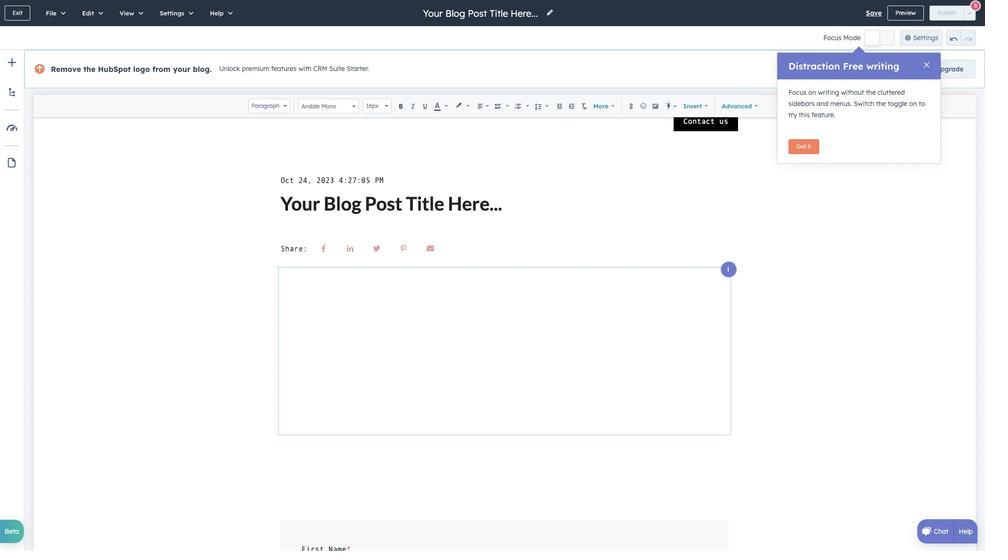 Task type: locate. For each thing, give the bounding box(es) containing it.
the right remove on the left of the page
[[83, 64, 96, 74]]

0 vertical spatial writing
[[867, 60, 900, 72]]

help
[[210, 9, 224, 17], [959, 527, 974, 536]]

the up switch on the right
[[867, 88, 876, 97]]

0 horizontal spatial help
[[210, 9, 224, 17]]

5
[[975, 2, 978, 9]]

1 horizontal spatial help
[[959, 527, 974, 536]]

settings
[[160, 9, 184, 17], [914, 34, 939, 42]]

1 vertical spatial on
[[910, 100, 918, 108]]

it
[[808, 143, 812, 150]]

1 horizontal spatial focus
[[824, 34, 842, 42]]

0 horizontal spatial writing
[[819, 88, 840, 97]]

writing up and at the right of the page
[[819, 88, 840, 97]]

on left the to
[[910, 100, 918, 108]]

0 vertical spatial focus
[[824, 34, 842, 42]]

writing for on
[[819, 88, 840, 97]]

on up 'sidebars'
[[809, 88, 817, 97]]

remove
[[51, 64, 81, 74]]

unlock premium features with crm suite starter.
[[219, 65, 369, 73]]

file
[[46, 9, 56, 17]]

writing
[[867, 60, 900, 72], [819, 88, 840, 97]]

publish button
[[930, 6, 965, 21]]

focus up 'sidebars'
[[789, 88, 807, 97]]

cluttered
[[878, 88, 905, 97]]

focus for focus on writing without the cluttered sidebars and menus. switch the toggle on to try this feature.
[[789, 88, 807, 97]]

premium
[[242, 65, 270, 73]]

1 vertical spatial writing
[[819, 88, 840, 97]]

0 horizontal spatial settings
[[160, 9, 184, 17]]

1 vertical spatial settings button
[[901, 30, 943, 46]]

0 horizontal spatial settings button
[[150, 0, 200, 26]]

help button
[[200, 0, 240, 26]]

exit link
[[5, 6, 30, 21]]

focus left mode
[[824, 34, 842, 42]]

focus mode
[[824, 34, 861, 42]]

1 vertical spatial settings
[[914, 34, 939, 42]]

1 horizontal spatial writing
[[867, 60, 900, 72]]

save button
[[866, 7, 882, 19]]

0 vertical spatial help
[[210, 9, 224, 17]]

publish group
[[930, 6, 976, 21]]

the
[[83, 64, 96, 74], [867, 88, 876, 97], [877, 100, 886, 108]]

beta
[[5, 527, 19, 536]]

writing inside focus on writing without the cluttered sidebars and menus. switch the toggle on to try this feature.
[[819, 88, 840, 97]]

view button
[[110, 0, 150, 26]]

0 horizontal spatial focus
[[789, 88, 807, 97]]

group
[[947, 30, 976, 46]]

logo
[[133, 64, 150, 74]]

0 vertical spatial on
[[809, 88, 817, 97]]

blog.
[[193, 64, 212, 74]]

preview
[[896, 9, 916, 16]]

settings right view button
[[160, 9, 184, 17]]

1 vertical spatial focus
[[789, 88, 807, 97]]

settings up close icon
[[914, 34, 939, 42]]

the down cluttered at top
[[877, 100, 886, 108]]

crm
[[313, 65, 328, 73]]

to
[[919, 100, 926, 108]]

focus inside focus on writing without the cluttered sidebars and menus. switch the toggle on to try this feature.
[[789, 88, 807, 97]]

focus
[[824, 34, 842, 42], [789, 88, 807, 97]]

None field
[[422, 7, 541, 19]]

0 horizontal spatial on
[[809, 88, 817, 97]]

1 horizontal spatial settings
[[914, 34, 939, 42]]

writing up cluttered at top
[[867, 60, 900, 72]]

sidebars
[[789, 100, 815, 108]]

hubspot
[[98, 64, 131, 74]]

on
[[809, 88, 817, 97], [910, 100, 918, 108]]

unlock
[[219, 65, 240, 73]]

view
[[120, 9, 134, 17]]

switch
[[854, 100, 875, 108]]

distraction
[[789, 60, 841, 72]]

upgrade
[[936, 65, 964, 73]]

2 vertical spatial the
[[877, 100, 886, 108]]

settings button
[[150, 0, 200, 26], [901, 30, 943, 46]]



Task type: vqa. For each thing, say whether or not it's contained in the screenshot.
Blog.
yes



Task type: describe. For each thing, give the bounding box(es) containing it.
focus mode element
[[865, 30, 895, 45]]

1 vertical spatial the
[[867, 88, 876, 97]]

file button
[[36, 0, 72, 26]]

toggle
[[888, 100, 908, 108]]

and
[[817, 100, 829, 108]]

0 vertical spatial the
[[83, 64, 96, 74]]

distraction free writing
[[789, 60, 900, 72]]

from
[[152, 64, 171, 74]]

free
[[843, 60, 864, 72]]

suite
[[330, 65, 345, 73]]

got
[[797, 143, 807, 150]]

remove the hubspot logo from your blog.
[[51, 64, 212, 74]]

with
[[299, 65, 312, 73]]

starter.
[[347, 65, 369, 73]]

1 horizontal spatial on
[[910, 100, 918, 108]]

publish
[[938, 9, 957, 16]]

your
[[173, 64, 191, 74]]

help inside button
[[210, 9, 224, 17]]

without
[[842, 88, 865, 97]]

this
[[799, 111, 810, 119]]

chat
[[934, 527, 949, 536]]

writing for free
[[867, 60, 900, 72]]

close image
[[924, 62, 930, 68]]

got it
[[797, 143, 812, 150]]

edit button
[[72, 0, 110, 26]]

focus for focus mode
[[824, 34, 842, 42]]

0 vertical spatial settings
[[160, 9, 184, 17]]

1 vertical spatial help
[[959, 527, 974, 536]]

feature.
[[812, 111, 836, 119]]

save
[[866, 9, 882, 17]]

upgrade link
[[924, 60, 976, 78]]

preview button
[[888, 6, 924, 21]]

mode
[[844, 34, 861, 42]]

exit
[[13, 9, 23, 16]]

got it button
[[789, 139, 820, 154]]

0 vertical spatial settings button
[[150, 0, 200, 26]]

edit
[[82, 9, 94, 17]]

try
[[789, 111, 797, 119]]

menus.
[[831, 100, 853, 108]]

features
[[271, 65, 297, 73]]

beta button
[[0, 520, 24, 543]]

focus on writing without the cluttered sidebars and menus. switch the toggle on to try this feature.
[[789, 88, 926, 119]]

1 horizontal spatial settings button
[[901, 30, 943, 46]]



